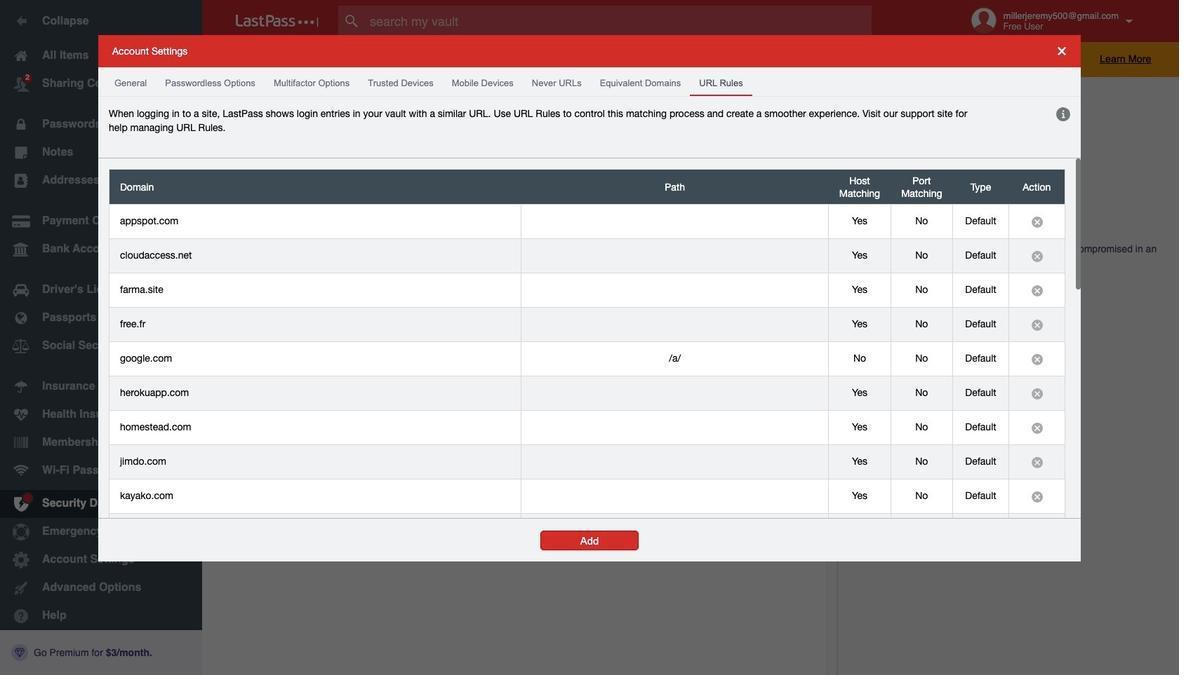 Task type: describe. For each thing, give the bounding box(es) containing it.
search my vault text field
[[338, 6, 899, 36]]

Search search field
[[338, 6, 899, 36]]

lastpass image
[[236, 15, 319, 27]]

main navigation navigation
[[0, 0, 202, 676]]



Task type: vqa. For each thing, say whether or not it's contained in the screenshot.
New item image
no



